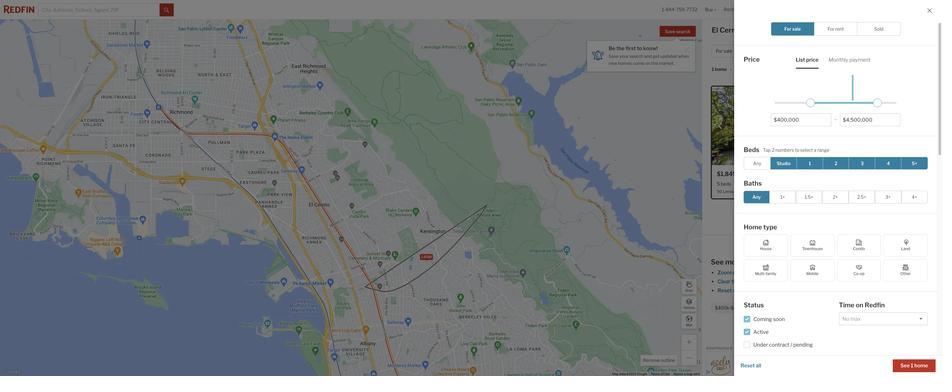 Task type: describe. For each thing, give the bounding box(es) containing it.
see 1 home
[[901, 363, 928, 369]]

homes
[[758, 26, 782, 34]]

when
[[678, 54, 689, 59]]

©2023
[[627, 373, 636, 376]]

monthly
[[829, 57, 849, 63]]

time on redfin
[[839, 302, 885, 309]]

save for save your search and get updated when new homes come on the market.
[[609, 54, 619, 59]]

For rent checkbox
[[814, 22, 858, 36]]

list price
[[796, 57, 819, 63]]

tap
[[763, 147, 771, 153]]

map for map
[[686, 323, 693, 327]]

save your search and get updated when new homes come on the market.
[[609, 54, 689, 66]]

price
[[806, 57, 819, 63]]

report ad
[[925, 347, 939, 351]]

terms of use link
[[651, 373, 670, 376]]

City, Address, School, Agent, ZIP search field
[[38, 4, 160, 16]]

be the first to know! dialog
[[587, 37, 695, 71]]

rd,
[[735, 189, 741, 194]]

type
[[764, 223, 777, 231]]

report for report ad
[[925, 347, 934, 351]]

1 horizontal spatial on
[[856, 302, 864, 309]]

contract
[[769, 342, 790, 348]]

844-
[[666, 7, 676, 12]]

3
[[861, 161, 864, 166]]

all inside zoom out clear the map boundary reset all filters or remove one of your filters below to see more homes
[[733, 288, 738, 294]]

map button
[[681, 313, 697, 329]]

1 vertical spatial map
[[687, 373, 693, 376]]

1 inside option
[[809, 161, 811, 166]]

0 vertical spatial ca
[[747, 26, 757, 34]]

•
[[730, 67, 732, 73]]

House checkbox
[[744, 234, 788, 257]]

tap 2 numbers to select a range
[[763, 147, 830, 153]]

zoom out clear the map boundary reset all filters or remove one of your filters below to see more homes
[[718, 270, 885, 294]]

1 vertical spatial a
[[684, 373, 686, 376]]

save search button
[[660, 26, 696, 37]]

el
[[712, 26, 718, 34]]

Other checkbox
[[884, 259, 928, 282]]

Land checkbox
[[884, 234, 928, 257]]

one
[[780, 288, 789, 294]]

1.5+ radio
[[796, 191, 822, 204]]

time
[[839, 302, 855, 309]]

end
[[808, 241, 816, 247]]

remove
[[761, 288, 779, 294]]

search inside button
[[676, 29, 691, 34]]

data
[[620, 373, 626, 376]]

report ad button
[[925, 347, 939, 352]]

1 inside 1 home •
[[712, 67, 714, 72]]

sq
[[771, 181, 776, 187]]

for sale button
[[712, 45, 744, 58]]

on inside save your search and get updated when new homes come on the market.
[[645, 61, 651, 66]]

1 horizontal spatial ca
[[764, 189, 769, 194]]

5+ checkbox
[[901, 157, 928, 170]]

range
[[818, 147, 830, 153]]

ad
[[935, 347, 939, 351]]

1 filters from the left
[[739, 288, 754, 294]]

of up end of results
[[819, 232, 824, 238]]

new
[[609, 61, 617, 66]]

kensington,
[[742, 189, 763, 194]]

0 horizontal spatial more
[[725, 258, 743, 266]]

3,034 sq ft
[[758, 181, 781, 187]]

1.85m
[[421, 255, 432, 260]]

out
[[733, 270, 741, 276]]

boundary
[[752, 279, 775, 285]]

baths
[[744, 180, 762, 187]]

map for map data ©2023 google
[[612, 373, 619, 376]]

numbers
[[776, 147, 794, 153]]

payment
[[850, 57, 871, 63]]

co-op
[[854, 272, 865, 276]]

or
[[755, 288, 760, 294]]

of left use
[[661, 373, 664, 376]]

previous button image
[[717, 123, 724, 129]]

Enter min text field
[[774, 117, 829, 123]]

monthly payment
[[829, 57, 871, 63]]

google image
[[2, 368, 23, 376]]

google
[[637, 373, 647, 376]]

pending
[[794, 342, 813, 348]]

for for for sale checkbox
[[785, 26, 792, 32]]

use
[[665, 373, 670, 376]]

remove
[[643, 358, 660, 363]]

home inside 1 home •
[[715, 67, 727, 72]]

1 inside button
[[911, 363, 914, 369]]

see for see more homes
[[711, 258, 724, 266]]

all inside 'button'
[[756, 363, 761, 369]]

see 1 home button
[[893, 360, 936, 373]]

Any radio
[[744, 191, 770, 204]]

to for know!
[[637, 45, 642, 51]]

first
[[626, 45, 636, 51]]

for inside for sale button
[[716, 48, 723, 54]]

reset all filters button
[[717, 288, 754, 294]]

3.5 baths
[[735, 181, 754, 187]]

sale inside checkbox
[[793, 26, 801, 32]]

viewing
[[787, 232, 804, 238]]

option group containing for sale
[[771, 22, 901, 36]]

Any checkbox
[[744, 157, 771, 170]]

op
[[860, 272, 865, 276]]

family
[[766, 272, 777, 276]]

all)
[[851, 232, 858, 238]]

results
[[822, 241, 837, 247]]

end of results
[[808, 241, 837, 247]]

terms of use
[[651, 373, 670, 376]]

viewing page 1 of 1 (download all)
[[787, 232, 858, 238]]

2+ radio
[[822, 191, 849, 204]]

clear
[[718, 279, 731, 285]]

0 horizontal spatial 2
[[772, 147, 775, 153]]

for for for rent option
[[828, 26, 835, 32]]

know!
[[643, 45, 658, 51]]

lenox
[[723, 189, 734, 194]]

1 horizontal spatial a
[[814, 147, 817, 153]]

any for 1+
[[753, 194, 761, 200]]

5
[[717, 181, 720, 187]]

be
[[609, 45, 616, 51]]

the inside zoom out clear the map boundary reset all filters or remove one of your filters below to see more homes
[[732, 279, 740, 285]]

for sale inside button
[[716, 48, 732, 54]]

2+
[[833, 194, 838, 200]]

outline
[[661, 358, 675, 363]]

1 checkbox
[[797, 157, 824, 170]]

below
[[823, 288, 838, 294]]

home inside button
[[915, 363, 928, 369]]

(download
[[828, 232, 850, 238]]

options button
[[681, 296, 697, 312]]

be the first to know!
[[609, 45, 658, 51]]

beds
[[744, 146, 760, 154]]

2.5+ radio
[[849, 191, 875, 204]]



Task type: locate. For each thing, give the bounding box(es) containing it.
1 home •
[[712, 67, 732, 73]]

all down the under
[[756, 363, 761, 369]]

0 horizontal spatial a
[[684, 373, 686, 376]]

Multi-family checkbox
[[744, 259, 788, 282]]

report inside button
[[925, 347, 934, 351]]

active
[[754, 329, 769, 335]]

0 horizontal spatial sale
[[724, 48, 732, 54]]

1 vertical spatial search
[[630, 54, 643, 59]]

2 horizontal spatial to
[[839, 288, 844, 294]]

for inside for rent option
[[828, 26, 835, 32]]

a left 'range'
[[814, 147, 817, 153]]

sold
[[874, 26, 884, 32]]

0 horizontal spatial home
[[715, 67, 727, 72]]

baths
[[743, 181, 754, 187]]

sale right homes
[[793, 26, 801, 32]]

0 vertical spatial more
[[725, 258, 743, 266]]

1 horizontal spatial for sale
[[785, 26, 801, 32]]

1 horizontal spatial for
[[785, 26, 792, 32]]

home left "•"
[[715, 67, 727, 72]]

homes inside zoom out clear the map boundary reset all filters or remove one of your filters below to see more homes
[[868, 288, 885, 294]]

homes
[[618, 61, 632, 66], [744, 258, 767, 266], [868, 288, 885, 294]]

1 horizontal spatial sale
[[793, 26, 801, 32]]

For sale checkbox
[[771, 22, 815, 36]]

50
[[717, 189, 722, 194]]

0 horizontal spatial filters
[[739, 288, 754, 294]]

the right be
[[617, 45, 625, 51]]

0 vertical spatial 2
[[772, 147, 775, 153]]

search
[[676, 29, 691, 34], [630, 54, 643, 59]]

land
[[901, 247, 910, 251]]

list price element
[[796, 51, 819, 69]]

1 horizontal spatial save
[[665, 29, 676, 34]]

to
[[637, 45, 642, 51], [795, 147, 800, 153], [839, 288, 844, 294]]

1 vertical spatial save
[[609, 54, 619, 59]]

homes right 'new'
[[618, 61, 632, 66]]

4
[[887, 161, 890, 166]]

search inside save your search and get updated when new homes come on the market.
[[630, 54, 643, 59]]

rent
[[836, 26, 844, 32]]

0 horizontal spatial report
[[674, 373, 683, 376]]

1 vertical spatial more
[[855, 288, 867, 294]]

list
[[796, 57, 805, 63]]

for left sale
[[785, 26, 792, 32]]

0 vertical spatial to
[[637, 45, 642, 51]]

to inside zoom out clear the map boundary reset all filters or remove one of your filters below to see more homes
[[839, 288, 844, 294]]

1 vertical spatial on
[[856, 302, 864, 309]]

0 horizontal spatial your
[[620, 54, 629, 59]]

your inside save your search and get updated when new homes come on the market.
[[620, 54, 629, 59]]

0 vertical spatial any
[[753, 161, 762, 166]]

coming soon
[[754, 317, 785, 323]]

to left "see" at the bottom right
[[839, 288, 844, 294]]

1 vertical spatial ca
[[764, 189, 769, 194]]

1 horizontal spatial search
[[676, 29, 691, 34]]

option group containing house
[[744, 234, 928, 282]]

0 vertical spatial home
[[715, 67, 727, 72]]

1 vertical spatial see
[[901, 363, 910, 369]]

search down 759-
[[676, 29, 691, 34]]

1 horizontal spatial map
[[741, 279, 751, 285]]

house
[[760, 247, 772, 251]]

list box
[[839, 313, 928, 325]]

0 horizontal spatial reset
[[718, 288, 732, 294]]

0 horizontal spatial ca
[[747, 26, 757, 34]]

reset down clear
[[718, 288, 732, 294]]

3+ radio
[[875, 191, 902, 204]]

1 vertical spatial to
[[795, 147, 800, 153]]

1 horizontal spatial map
[[686, 323, 693, 327]]

map down out
[[741, 279, 751, 285]]

4 checkbox
[[875, 157, 902, 170]]

3.5
[[735, 181, 742, 187]]

for sale up 1 home •
[[716, 48, 732, 54]]

0 horizontal spatial to
[[637, 45, 642, 51]]

Studio checkbox
[[771, 157, 797, 170]]

for left rent
[[828, 26, 835, 32]]

map down options on the bottom of the page
[[686, 323, 693, 327]]

save inside save your search and get updated when new homes come on the market.
[[609, 54, 619, 59]]

any down beds
[[753, 161, 762, 166]]

save
[[665, 29, 676, 34], [609, 54, 619, 59]]

condo
[[853, 247, 865, 251]]

map left "data"
[[612, 373, 619, 376]]

any down the kensington,
[[753, 194, 761, 200]]

for sale right homes
[[785, 26, 801, 32]]

option group
[[771, 22, 901, 36], [744, 157, 928, 170], [744, 191, 928, 204], [744, 234, 928, 282]]

94707
[[770, 189, 782, 194]]

1 horizontal spatial more
[[855, 288, 867, 294]]

map
[[741, 279, 751, 285], [687, 373, 693, 376]]

1 vertical spatial report
[[674, 373, 683, 376]]

of right end
[[817, 241, 821, 247]]

of
[[819, 232, 824, 238], [817, 241, 821, 247], [791, 288, 796, 294], [661, 373, 664, 376]]

0 horizontal spatial for
[[716, 48, 723, 54]]

reset down the under
[[741, 363, 755, 369]]

1 horizontal spatial homes
[[744, 258, 767, 266]]

see for see 1 home
[[901, 363, 910, 369]]

Townhouse checkbox
[[791, 234, 835, 257]]

759-
[[676, 7, 687, 12]]

your inside zoom out clear the map boundary reset all filters or remove one of your filters below to see more homes
[[797, 288, 807, 294]]

1 vertical spatial the
[[652, 61, 658, 66]]

0 vertical spatial search
[[676, 29, 691, 34]]

2 right 'tap'
[[772, 147, 775, 153]]

remove outline
[[643, 358, 675, 363]]

save inside 'save search' button
[[665, 29, 676, 34]]

0 horizontal spatial save
[[609, 54, 619, 59]]

1 vertical spatial reset
[[741, 363, 755, 369]]

for sale
[[785, 26, 801, 32], [716, 48, 732, 54]]

0 vertical spatial homes
[[618, 61, 632, 66]]

homes up multi-
[[744, 258, 767, 266]]

homes inside save your search and get updated when new homes come on the market.
[[618, 61, 632, 66]]

get
[[653, 54, 660, 59]]

map
[[686, 323, 693, 327], [612, 373, 619, 376]]

0 vertical spatial sale
[[793, 26, 801, 32]]

to inside be the first to know! dialog
[[637, 45, 642, 51]]

advertisement
[[706, 346, 733, 351]]

townhouse
[[802, 247, 823, 251]]

0 horizontal spatial search
[[630, 54, 643, 59]]

Condo checkbox
[[837, 234, 881, 257]]

—
[[834, 117, 838, 122]]

2 horizontal spatial homes
[[868, 288, 885, 294]]

home down report ad button
[[915, 363, 928, 369]]

map left error
[[687, 373, 693, 376]]

0 vertical spatial the
[[617, 45, 625, 51]]

0 horizontal spatial homes
[[618, 61, 632, 66]]

2 vertical spatial homes
[[868, 288, 885, 294]]

1 vertical spatial homes
[[744, 258, 767, 266]]

search up "come"
[[630, 54, 643, 59]]

el cerrito, ca homes for sale
[[712, 26, 809, 34]]

5+
[[912, 161, 918, 166]]

3,034
[[758, 181, 770, 187]]

Enter max text field
[[843, 117, 898, 123]]

sale
[[793, 26, 801, 32], [724, 48, 732, 54]]

1 vertical spatial for sale
[[716, 48, 732, 54]]

Sold checkbox
[[857, 22, 901, 36]]

ad region
[[706, 351, 939, 376]]

under contract / pending
[[754, 342, 813, 348]]

Co-op checkbox
[[837, 259, 881, 282]]

save search
[[665, 29, 691, 34]]

coming
[[754, 317, 772, 323]]

0 horizontal spatial all
[[733, 288, 738, 294]]

1 vertical spatial map
[[612, 373, 619, 376]]

0 horizontal spatial see
[[711, 258, 724, 266]]

/
[[791, 342, 792, 348]]

0 vertical spatial all
[[733, 288, 738, 294]]

7732
[[687, 7, 698, 12]]

page
[[805, 232, 815, 238]]

map inside zoom out clear the map boundary reset all filters or remove one of your filters below to see more homes
[[741, 279, 751, 285]]

1 vertical spatial 2
[[835, 161, 838, 166]]

options
[[684, 306, 695, 310]]

1 vertical spatial sale
[[724, 48, 732, 54]]

1 vertical spatial home
[[915, 363, 928, 369]]

report
[[925, 347, 934, 351], [674, 373, 683, 376]]

2 inside checkbox
[[835, 161, 838, 166]]

0 vertical spatial on
[[645, 61, 651, 66]]

the down get
[[652, 61, 658, 66]]

any inside any checkbox
[[753, 161, 762, 166]]

1 vertical spatial your
[[797, 288, 807, 294]]

favorite button checkbox
[[805, 170, 814, 179]]

your right one
[[797, 288, 807, 294]]

on down and
[[645, 61, 651, 66]]

more up out
[[725, 258, 743, 266]]

report a map error
[[674, 373, 701, 376]]

reset all
[[741, 363, 761, 369]]

market
[[862, 28, 880, 34]]

more inside zoom out clear the map boundary reset all filters or remove one of your filters below to see more homes
[[855, 288, 867, 294]]

0 vertical spatial your
[[620, 54, 629, 59]]

monthly payment element
[[829, 51, 871, 69]]

0 vertical spatial report
[[925, 347, 934, 351]]

2 horizontal spatial for
[[828, 26, 835, 32]]

reset inside 'button'
[[741, 363, 755, 369]]

save up 'new'
[[609, 54, 619, 59]]

$1,849,000
[[717, 171, 750, 178]]

for sale inside checkbox
[[785, 26, 801, 32]]

0 horizontal spatial the
[[617, 45, 625, 51]]

0 vertical spatial a
[[814, 147, 817, 153]]

1
[[712, 67, 714, 72], [809, 161, 811, 166], [816, 232, 818, 238], [825, 232, 827, 238], [911, 363, 914, 369]]

2
[[772, 147, 775, 153], [835, 161, 838, 166]]

filters left the below
[[808, 288, 822, 294]]

price
[[744, 56, 760, 63]]

1 horizontal spatial all
[[756, 363, 761, 369]]

$400k-
[[715, 306, 731, 311]]

insights
[[881, 28, 900, 34]]

for rent
[[828, 26, 844, 32]]

save for save search
[[665, 29, 676, 34]]

select
[[800, 147, 813, 153]]

1 vertical spatial any
[[753, 194, 761, 200]]

updated
[[661, 54, 677, 59]]

1 horizontal spatial filters
[[808, 288, 822, 294]]

save down 844-
[[665, 29, 676, 34]]

map inside button
[[686, 323, 693, 327]]

of inside zoom out clear the map boundary reset all filters or remove one of your filters below to see more homes
[[791, 288, 796, 294]]

zoom
[[718, 270, 732, 276]]

report left ad
[[925, 347, 934, 351]]

report a map error link
[[674, 373, 701, 376]]

your down first
[[620, 54, 629, 59]]

more
[[725, 258, 743, 266], [855, 288, 867, 294]]

0 vertical spatial save
[[665, 29, 676, 34]]

and
[[644, 54, 652, 59]]

to right first
[[637, 45, 642, 51]]

50 lenox rd, kensington, ca 94707
[[717, 189, 782, 194]]

all down clear the map boundary button
[[733, 288, 738, 294]]

4+ radio
[[902, 191, 928, 204]]

the inside save your search and get updated when new homes come on the market.
[[652, 61, 658, 66]]

2 vertical spatial the
[[732, 279, 740, 285]]

3 checkbox
[[849, 157, 876, 170]]

ca down 3,034
[[764, 189, 769, 194]]

to for select
[[795, 147, 800, 153]]

1 horizontal spatial to
[[795, 147, 800, 153]]

see inside button
[[901, 363, 910, 369]]

1+
[[781, 194, 785, 200]]

0 vertical spatial see
[[711, 258, 724, 266]]

0 horizontal spatial map
[[612, 373, 619, 376]]

any for studio
[[753, 161, 762, 166]]

homes up 'redfin'
[[868, 288, 885, 294]]

mobile
[[807, 272, 819, 276]]

filters down clear the map boundary button
[[739, 288, 754, 294]]

Mobile checkbox
[[791, 259, 835, 282]]

0 vertical spatial reset
[[718, 288, 732, 294]]

1 horizontal spatial your
[[797, 288, 807, 294]]

map data ©2023 google
[[612, 373, 647, 376]]

of right one
[[791, 288, 796, 294]]

on right time
[[856, 302, 864, 309]]

maximum price slider
[[874, 99, 882, 107]]

more right "see" at the bottom right
[[855, 288, 867, 294]]

0 horizontal spatial for sale
[[716, 48, 732, 54]]

1+ radio
[[770, 191, 796, 204]]

see
[[711, 258, 724, 266], [901, 363, 910, 369]]

1 horizontal spatial reset
[[741, 363, 755, 369]]

remove $400k-$4.5m image
[[748, 306, 752, 310]]

the up the reset all filters button
[[732, 279, 740, 285]]

0 horizontal spatial map
[[687, 373, 693, 376]]

1 horizontal spatial report
[[925, 347, 934, 351]]

remove outline button
[[641, 355, 677, 366]]

1 horizontal spatial the
[[652, 61, 658, 66]]

0 vertical spatial map
[[741, 279, 751, 285]]

1 horizontal spatial home
[[915, 363, 928, 369]]

home
[[744, 223, 762, 231]]

2 horizontal spatial the
[[732, 279, 740, 285]]

see
[[845, 288, 854, 294]]

under
[[754, 342, 768, 348]]

1 horizontal spatial see
[[901, 363, 910, 369]]

0 vertical spatial map
[[686, 323, 693, 327]]

draw
[[685, 289, 693, 293]]

ca
[[747, 26, 757, 34], [764, 189, 769, 194]]

multi-family
[[755, 272, 777, 276]]

2 filters from the left
[[808, 288, 822, 294]]

1 horizontal spatial 2
[[835, 161, 838, 166]]

reset inside zoom out clear the map boundary reset all filters or remove one of your filters below to see more homes
[[718, 288, 732, 294]]

ca left homes
[[747, 26, 757, 34]]

favorite button image
[[805, 170, 814, 179]]

report right use
[[674, 373, 683, 376]]

a left error
[[684, 373, 686, 376]]

2 vertical spatial to
[[839, 288, 844, 294]]

sale up "•"
[[724, 48, 732, 54]]

for up 1 home •
[[716, 48, 723, 54]]

photo of 50 lenox rd, kensington, ca 94707 image
[[712, 87, 819, 165]]

cerrito,
[[720, 26, 745, 34]]

beds
[[721, 181, 731, 187]]

1 vertical spatial all
[[756, 363, 761, 369]]

to left select
[[795, 147, 800, 153]]

for inside for sale checkbox
[[785, 26, 792, 32]]

$4.5m
[[731, 306, 745, 311]]

report for report a map error
[[674, 373, 683, 376]]

2 left 3
[[835, 161, 838, 166]]

clear the map boundary button
[[717, 279, 775, 285]]

minimum price slider
[[807, 99, 815, 107]]

2 checkbox
[[823, 157, 850, 170]]

0 horizontal spatial on
[[645, 61, 651, 66]]

$400k-$4.5m
[[715, 306, 745, 311]]

map region
[[0, 0, 770, 376]]

next button image
[[807, 123, 814, 129]]

reset all button
[[741, 360, 761, 373]]

0 vertical spatial for sale
[[785, 26, 801, 32]]

for
[[783, 26, 793, 34]]

submit search image
[[164, 8, 169, 13]]

any inside any radio
[[753, 194, 761, 200]]

sale inside button
[[724, 48, 732, 54]]

terms
[[651, 373, 660, 376]]



Task type: vqa. For each thing, say whether or not it's contained in the screenshot.
homes
yes



